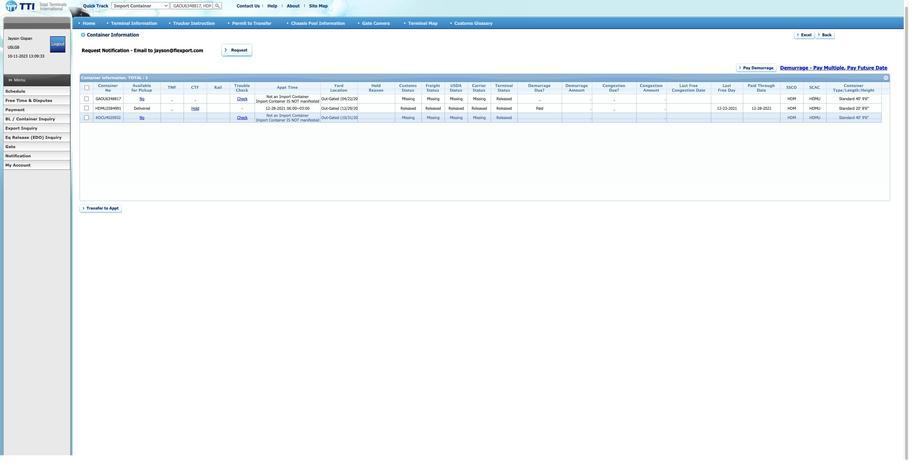 Task type: describe. For each thing, give the bounding box(es) containing it.
trucker instruction
[[173, 20, 215, 25]]

glossary
[[475, 20, 493, 25]]

free
[[5, 98, 15, 103]]

export inquiry
[[5, 126, 37, 130]]

2 information from the left
[[319, 20, 345, 25]]

to
[[248, 20, 252, 25]]

bl / container inquiry link
[[3, 114, 70, 124]]

inquiry for container
[[39, 117, 55, 121]]

export
[[5, 126, 20, 130]]

uslgb
[[8, 45, 19, 49]]

gate camera
[[363, 20, 390, 25]]

(edo)
[[31, 135, 44, 140]]

site
[[310, 3, 318, 8]]

contact
[[237, 3, 253, 8]]

free time & disputes
[[5, 98, 52, 103]]

payment link
[[3, 105, 70, 114]]

terminal information
[[111, 20, 157, 25]]

quick
[[83, 3, 95, 8]]

map for site map
[[319, 3, 328, 8]]

camera
[[374, 20, 390, 25]]

bl / container inquiry
[[5, 117, 55, 121]]

my account link
[[3, 161, 70, 170]]

terminal for terminal information
[[111, 20, 130, 25]]

jayson gispan
[[8, 36, 32, 41]]

chassis
[[291, 20, 307, 25]]

10-
[[8, 54, 13, 58]]

inquiry for (edo)
[[45, 135, 62, 140]]

jayson
[[8, 36, 19, 41]]

export inquiry link
[[3, 124, 70, 133]]

payment
[[5, 107, 25, 112]]

permit
[[232, 20, 247, 25]]

container
[[16, 117, 38, 121]]

permit to transfer
[[232, 20, 272, 25]]

my
[[5, 163, 12, 167]]

eq release (edo) inquiry link
[[3, 133, 70, 142]]

us
[[255, 3, 260, 8]]

home
[[83, 20, 95, 25]]

track
[[97, 3, 108, 8]]

terminal map
[[409, 20, 438, 25]]

10-11-2023 13:09:33
[[8, 54, 44, 58]]

help
[[268, 3, 277, 8]]



Task type: locate. For each thing, give the bounding box(es) containing it.
disputes
[[33, 98, 52, 103]]

1 terminal from the left
[[111, 20, 130, 25]]

site map
[[310, 3, 328, 8]]

1 horizontal spatial map
[[429, 20, 438, 25]]

map for terminal map
[[429, 20, 438, 25]]

release
[[12, 135, 29, 140]]

0 horizontal spatial terminal
[[111, 20, 130, 25]]

gate for gate camera
[[363, 20, 373, 25]]

eq release (edo) inquiry
[[5, 135, 62, 140]]

None text field
[[170, 2, 213, 9]]

gispan
[[21, 36, 32, 41]]

terminal for terminal map
[[409, 20, 428, 25]]

gate link
[[3, 142, 70, 151]]

2023
[[19, 54, 28, 58]]

customs glossary
[[455, 20, 493, 25]]

instruction
[[191, 20, 215, 25]]

0 horizontal spatial map
[[319, 3, 328, 8]]

1 horizontal spatial information
[[319, 20, 345, 25]]

quick track
[[83, 3, 108, 8]]

2 vertical spatial inquiry
[[45, 135, 62, 140]]

1 horizontal spatial gate
[[363, 20, 373, 25]]

map
[[319, 3, 328, 8], [429, 20, 438, 25]]

my account
[[5, 163, 31, 167]]

/
[[12, 117, 15, 121]]

notification
[[5, 154, 31, 158]]

1 horizontal spatial terminal
[[409, 20, 428, 25]]

inquiry inside "link"
[[21, 126, 37, 130]]

about
[[287, 3, 300, 8]]

eq
[[5, 135, 11, 140]]

gate down eq
[[5, 144, 15, 149]]

gate left camera at the left top
[[363, 20, 373, 25]]

information
[[131, 20, 157, 25], [319, 20, 345, 25]]

0 horizontal spatial information
[[131, 20, 157, 25]]

2 terminal from the left
[[409, 20, 428, 25]]

map right site
[[319, 3, 328, 8]]

1 information from the left
[[131, 20, 157, 25]]

contact us
[[237, 3, 260, 8]]

notification link
[[3, 151, 70, 161]]

chassis pool information
[[291, 20, 345, 25]]

time
[[16, 98, 27, 103]]

bl
[[5, 117, 11, 121]]

&
[[28, 98, 32, 103]]

schedule link
[[3, 87, 70, 96]]

0 vertical spatial map
[[319, 3, 328, 8]]

inquiry right the (edo)
[[45, 135, 62, 140]]

0 horizontal spatial gate
[[5, 144, 15, 149]]

11-
[[13, 54, 19, 58]]

1 vertical spatial map
[[429, 20, 438, 25]]

13:09:33
[[29, 54, 44, 58]]

0 vertical spatial gate
[[363, 20, 373, 25]]

transfer
[[254, 20, 272, 25]]

gate for gate
[[5, 144, 15, 149]]

map left customs
[[429, 20, 438, 25]]

trucker
[[173, 20, 190, 25]]

contact us link
[[237, 3, 260, 8]]

pool
[[309, 20, 318, 25]]

site map link
[[310, 3, 328, 8]]

login image
[[50, 36, 65, 53]]

about link
[[287, 3, 300, 8]]

gate
[[363, 20, 373, 25], [5, 144, 15, 149]]

1 vertical spatial gate
[[5, 144, 15, 149]]

help link
[[268, 3, 277, 8]]

free time & disputes link
[[3, 96, 70, 105]]

inquiry
[[39, 117, 55, 121], [21, 126, 37, 130], [45, 135, 62, 140]]

inquiry down payment "link"
[[39, 117, 55, 121]]

1 vertical spatial inquiry
[[21, 126, 37, 130]]

inquiry down bl / container inquiry
[[21, 126, 37, 130]]

customs
[[455, 20, 473, 25]]

schedule
[[5, 89, 25, 93]]

terminal
[[111, 20, 130, 25], [409, 20, 428, 25]]

0 vertical spatial inquiry
[[39, 117, 55, 121]]

account
[[13, 163, 31, 167]]



Task type: vqa. For each thing, say whether or not it's contained in the screenshot.
the leftmost Map
yes



